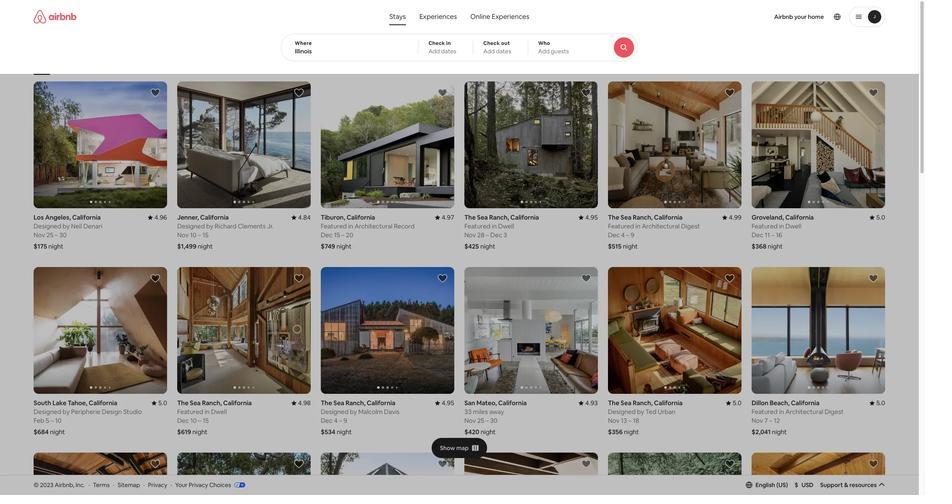 Task type: vqa. For each thing, say whether or not it's contained in the screenshot.


Task type: describe. For each thing, give the bounding box(es) containing it.
your privacy choices
[[175, 481, 231, 489]]

5
[[46, 417, 49, 425]]

dec inside "tiburon, california featured in architectural record dec 15 – 20 $749 night"
[[321, 231, 333, 239]]

night inside the sea ranch, california designed by malcolm davis dec 4 – 9 $534 night
[[337, 428, 352, 436]]

night inside dillon beach, california featured in architectural digest nov 7 – 12 $2,041 night
[[772, 428, 787, 436]]

– inside the sea ranch, california featured in architectural digest dec 4 – 9 $515 night
[[627, 231, 630, 239]]

lake
[[53, 399, 66, 407]]

&
[[845, 481, 849, 489]]

california inside the sea ranch, california designed by malcolm davis dec 4 – 9 $534 night
[[367, 399, 396, 407]]

california inside the sea ranch, california featured in dwell nov 28 – dec 3 $425 night
[[511, 213, 539, 221]]

richard
[[215, 222, 237, 230]]

dwell inside groveland, california featured in dwell dec 11 – 16 $368 night
[[786, 222, 802, 230]]

add to wishlist: the sea ranch, california image for 5.0
[[725, 274, 735, 284]]

add to wishlist: san mateo, california image
[[582, 274, 592, 284]]

add to wishlist: the sea ranch, california image for the sea ranch, california featured in dwell nov 28 – dec 3 $425 night
[[582, 88, 592, 98]]

5.0 for the sea ranch, california designed by ted urban nov 13 – 18 $356 night
[[733, 399, 742, 407]]

feb
[[34, 417, 44, 425]]

– inside san mateo, california 33 miles away nov 25 – 30 $420 night
[[486, 417, 489, 425]]

sea for the sea ranch, california featured in dwell nov 28 – dec 3 $425 night
[[477, 213, 488, 221]]

amazing views
[[264, 62, 300, 69]]

$420
[[465, 428, 480, 436]]

dec inside the sea ranch, california featured in dwell nov 28 – dec 3 $425 night
[[491, 231, 502, 239]]

san
[[465, 399, 476, 407]]

add to wishlist: tiburon, california image
[[438, 88, 448, 98]]

5.0 out of 5 average rating image for dillon beach, california featured in architectural digest nov 7 – 12 $2,041 night
[[870, 399, 886, 407]]

4 for $515
[[622, 231, 625, 239]]

4.98
[[298, 399, 311, 407]]

none search field containing stays
[[281, 0, 661, 61]]

10 for nov
[[190, 231, 197, 239]]

denari
[[83, 222, 102, 230]]

5.0 out of 5 average rating image for the sea ranch, california designed by ted urban nov 13 – 18 $356 night
[[726, 399, 742, 407]]

$2,041
[[752, 428, 771, 436]]

show
[[440, 444, 455, 452]]

30 inside 'los angeles, california designed by neil denari nov 25 – 30 $175 night'
[[59, 231, 67, 239]]

davis
[[384, 408, 400, 416]]

7
[[765, 417, 768, 425]]

dates for check out add dates
[[496, 47, 512, 55]]

4.95 out of 5 average rating image for the sea ranch, california designed by malcolm davis dec 4 – 9 $534 night
[[435, 399, 455, 407]]

$ usd
[[795, 481, 814, 489]]

jenner,
[[177, 213, 199, 221]]

by inside jenner, california designed by richard clements jr. nov 10 – 15 $1,499 night
[[206, 222, 213, 230]]

featured inside "tiburon, california featured in architectural record dec 15 – 20 $749 night"
[[321, 222, 347, 230]]

night inside 'los angeles, california designed by neil denari nov 25 – 30 $175 night'
[[48, 242, 63, 250]]

28
[[478, 231, 485, 239]]

featured inside groveland, california featured in dwell dec 11 – 16 $368 night
[[752, 222, 778, 230]]

nov for nov 28 – dec 3
[[465, 231, 476, 239]]

5.0 out of 5 average rating image for groveland, california featured in dwell dec 11 – 16 $368 night
[[870, 213, 886, 221]]

privacy link
[[148, 481, 167, 489]]

tahoe,
[[68, 399, 87, 407]]

south lake tahoe, california designed by peripherie design studio feb 5 – 10 $684 night
[[34, 399, 142, 436]]

$1,499
[[177, 242, 197, 250]]

california inside south lake tahoe, california designed by peripherie design studio feb 5 – 10 $684 night
[[89, 399, 117, 407]]

25 inside 'los angeles, california designed by neil denari nov 25 – 30 $175 night'
[[46, 231, 53, 239]]

dwell for 4.95
[[499, 222, 515, 230]]

in inside "tiburon, california featured in architectural record dec 15 – 20 $749 night"
[[348, 222, 353, 230]]

$684
[[34, 428, 49, 436]]

online experiences link
[[464, 8, 536, 25]]

inc.
[[76, 481, 85, 489]]

studio
[[123, 408, 142, 416]]

map
[[457, 444, 469, 452]]

architectural inside "tiburon, california featured in architectural record dec 15 – 20 $749 night"
[[355, 222, 393, 230]]

in inside check in add dates
[[447, 40, 451, 47]]

choices
[[209, 481, 231, 489]]

your privacy choices link
[[175, 481, 245, 490]]

check for check out add dates
[[484, 40, 500, 47]]

– inside the sea ranch, california designed by ted urban nov 13 – 18 $356 night
[[629, 417, 632, 425]]

4 · from the left
[[171, 481, 172, 489]]

in inside the sea ranch, california featured in dwell nov 28 – dec 3 $425 night
[[492, 222, 497, 230]]

15 for california
[[203, 417, 209, 425]]

support & resources
[[821, 481, 877, 489]]

dates for check in add dates
[[441, 47, 457, 55]]

airbnb your home
[[775, 13, 824, 21]]

in inside the sea ranch, california featured in architectural digest dec 4 – 9 $515 night
[[636, 222, 641, 230]]

sea for the sea ranch, california designed by ted urban nov 13 – 18 $356 night
[[621, 399, 632, 407]]

views
[[286, 62, 300, 69]]

5.0 for dillon beach, california featured in architectural digest nov 7 – 12 $2,041 night
[[877, 399, 886, 407]]

add to wishlist: cobb, california image
[[725, 459, 735, 469]]

dec inside the sea ranch, california featured in architectural digest dec 4 – 9 $515 night
[[608, 231, 620, 239]]

nov for nov 25 – 30
[[34, 231, 45, 239]]

miles
[[473, 408, 488, 416]]

experiences button
[[413, 8, 464, 25]]

clements
[[238, 222, 266, 230]]

record
[[394, 222, 415, 230]]

by inside 'los angeles, california designed by neil denari nov 25 – 30 $175 night'
[[63, 222, 70, 230]]

add to wishlist: half moon bay, california image
[[582, 459, 592, 469]]

digest inside the sea ranch, california featured in architectural digest dec 4 – 9 $515 night
[[682, 222, 701, 230]]

check for check in add dates
[[429, 40, 445, 47]]

4.99
[[729, 213, 742, 221]]

groveland, california featured in dwell dec 11 – 16 $368 night
[[752, 213, 814, 250]]

your
[[175, 481, 188, 489]]

featured inside the sea ranch, california featured in architectural digest dec 4 – 9 $515 night
[[608, 222, 634, 230]]

1 privacy from the left
[[148, 481, 167, 489]]

airbnb,
[[55, 481, 74, 489]]

featured inside the sea ranch, california featured in dwell nov 28 – dec 3 $425 night
[[465, 222, 491, 230]]

ranch, for digest
[[633, 213, 653, 221]]

airbnb your home link
[[770, 8, 829, 26]]

show map button
[[432, 438, 488, 458]]

english (us) button
[[746, 481, 789, 489]]

4.97 out of 5 average rating image
[[435, 213, 455, 221]]

home
[[809, 13, 824, 21]]

night inside groveland, california featured in dwell dec 11 – 16 $368 night
[[768, 242, 783, 250]]

your
[[795, 13, 807, 21]]

night inside south lake tahoe, california designed by peripherie design studio feb 5 – 10 $684 night
[[50, 428, 65, 436]]

15 inside "tiburon, california featured in architectural record dec 15 – 20 $749 night"
[[334, 231, 340, 239]]

add to wishlist: south lake tahoe, california image
[[150, 274, 161, 284]]

add to wishlist: groveland, california image
[[869, 88, 879, 98]]

dwell for 4.98
[[211, 408, 227, 416]]

support & resources button
[[821, 481, 886, 489]]

california inside the sea ranch, california designed by ted urban nov 13 – 18 $356 night
[[654, 399, 683, 407]]

sea for the sea ranch, california featured in architectural digest dec 4 – 9 $515 night
[[621, 213, 632, 221]]

nov inside the sea ranch, california designed by ted urban nov 13 – 18 $356 night
[[608, 417, 620, 425]]

neil
[[71, 222, 82, 230]]

architectural inside the sea ranch, california featured in architectural digest dec 4 – 9 $515 night
[[642, 222, 680, 230]]

15 for by
[[202, 231, 209, 239]]

add to wishlist: dillon beach, california image
[[869, 274, 879, 284]]

experiences inside button
[[420, 12, 457, 21]]

airbnb
[[775, 13, 794, 21]]

1 · from the left
[[88, 481, 90, 489]]

california inside "the sea ranch, california featured in dwell dec 10 – 15 $619 night"
[[223, 399, 252, 407]]

add for check in add dates
[[429, 47, 440, 55]]

tiburon,
[[321, 213, 345, 221]]

night inside san mateo, california 33 miles away nov 25 – 30 $420 night
[[481, 428, 496, 436]]

night inside jenner, california designed by richard clements jr. nov 10 – 15 $1,499 night
[[198, 242, 213, 250]]

night inside "the sea ranch, california featured in dwell dec 10 – 15 $619 night"
[[193, 428, 208, 436]]

$
[[795, 481, 799, 489]]

– inside "the sea ranch, california featured in dwell dec 10 – 15 $619 night"
[[198, 417, 201, 425]]

the sea ranch, california featured in architectural digest dec 4 – 9 $515 night
[[608, 213, 701, 250]]

add to wishlist: pacifica, california image
[[869, 459, 879, 469]]

designed for south lake tahoe, california designed by peripherie design studio feb 5 – 10 $684 night
[[34, 408, 61, 416]]

18
[[633, 417, 640, 425]]

4.98 out of 5 average rating image
[[292, 399, 311, 407]]

terms link
[[93, 481, 110, 489]]

the for the sea ranch, california designed by ted urban nov 13 – 18 $356 night
[[608, 399, 620, 407]]

dec inside groveland, california featured in dwell dec 11 – 16 $368 night
[[752, 231, 764, 239]]

30 inside san mateo, california 33 miles away nov 25 – 30 $420 night
[[491, 417, 498, 425]]

california inside jenner, california designed by richard clements jr. nov 10 – 15 $1,499 night
[[200, 213, 229, 221]]

los
[[34, 213, 44, 221]]

add inside who add guests
[[539, 47, 550, 55]]

angeles,
[[45, 213, 71, 221]]

$534
[[321, 428, 336, 436]]

9 for designed
[[344, 417, 347, 425]]

in inside dillon beach, california featured in architectural digest nov 7 – 12 $2,041 night
[[780, 408, 785, 416]]

3
[[504, 231, 507, 239]]

– inside dillon beach, california featured in architectural digest nov 7 – 12 $2,041 night
[[770, 417, 773, 425]]

stays
[[390, 12, 406, 21]]

by for the sea ranch, california designed by ted urban nov 13 – 18 $356 night
[[637, 408, 645, 416]]

$749
[[321, 242, 335, 250]]



Task type: locate. For each thing, give the bounding box(es) containing it.
night down 28
[[481, 242, 496, 250]]

1 vertical spatial 4.95 out of 5 average rating image
[[435, 399, 455, 407]]

the inside the sea ranch, california featured in architectural digest dec 4 – 9 $515 night
[[608, 213, 620, 221]]

nov inside 'los angeles, california designed by neil denari nov 25 – 30 $175 night'
[[34, 231, 45, 239]]

2023
[[40, 481, 53, 489]]

night inside the sea ranch, california designed by ted urban nov 13 – 18 $356 night
[[624, 428, 639, 436]]

dates down out
[[496, 47, 512, 55]]

0 horizontal spatial 30
[[59, 231, 67, 239]]

where
[[295, 40, 312, 47]]

Where field
[[295, 47, 405, 55]]

by left neil
[[63, 222, 70, 230]]

night down 18
[[624, 428, 639, 436]]

· right the inc.
[[88, 481, 90, 489]]

amazing
[[264, 62, 285, 69]]

los angeles, california designed by neil denari nov 25 – 30 $175 night
[[34, 213, 102, 250]]

the up $619
[[177, 399, 189, 407]]

add down experiences button
[[429, 47, 440, 55]]

check in add dates
[[429, 40, 457, 55]]

add to wishlist: the sea ranch, california image
[[294, 274, 304, 284], [725, 274, 735, 284]]

designed down los
[[34, 222, 61, 230]]

featured up $515
[[608, 222, 634, 230]]

· left privacy link
[[143, 481, 145, 489]]

add to wishlist: the sea ranch, california image for 4.98
[[294, 274, 304, 284]]

in inside "the sea ranch, california featured in dwell dec 10 – 15 $619 night"
[[205, 408, 210, 416]]

designed inside the sea ranch, california designed by ted urban nov 13 – 18 $356 night
[[608, 408, 636, 416]]

ranch, inside the sea ranch, california featured in dwell nov 28 – dec 3 $425 night
[[490, 213, 509, 221]]

the for the sea ranch, california featured in architectural digest dec 4 – 9 $515 night
[[608, 213, 620, 221]]

terms · sitemap · privacy ·
[[93, 481, 172, 489]]

dates inside check in add dates
[[441, 47, 457, 55]]

experiences up out
[[492, 12, 530, 21]]

sea up 13
[[621, 399, 632, 407]]

dec left 11
[[752, 231, 764, 239]]

2 horizontal spatial architectural
[[786, 408, 824, 416]]

· left your
[[171, 481, 172, 489]]

0 horizontal spatial 4.95
[[442, 399, 455, 407]]

by left richard
[[206, 222, 213, 230]]

away
[[490, 408, 504, 416]]

2 · from the left
[[113, 481, 114, 489]]

digest inside dillon beach, california featured in architectural digest nov 7 – 12 $2,041 night
[[825, 408, 844, 416]]

night right "$420"
[[481, 428, 496, 436]]

night right the $684
[[50, 428, 65, 436]]

10
[[190, 231, 197, 239], [55, 417, 62, 425], [190, 417, 197, 425]]

the right 4.98
[[321, 399, 332, 407]]

©
[[34, 481, 39, 489]]

0 horizontal spatial privacy
[[148, 481, 167, 489]]

1 check from the left
[[429, 40, 445, 47]]

the right 4.97
[[465, 213, 476, 221]]

featured
[[321, 222, 347, 230], [465, 222, 491, 230], [608, 222, 634, 230], [752, 222, 778, 230], [177, 408, 203, 416], [752, 408, 778, 416]]

nov left 7 at the bottom
[[752, 417, 764, 425]]

nov inside jenner, california designed by richard clements jr. nov 10 – 15 $1,499 night
[[177, 231, 189, 239]]

guests
[[551, 47, 569, 55]]

by inside the sea ranch, california designed by malcolm davis dec 4 – 9 $534 night
[[350, 408, 357, 416]]

15
[[202, 231, 209, 239], [334, 231, 340, 239], [203, 417, 209, 425]]

add to wishlist: the sea ranch, california image for the sea ranch, california designed by malcolm davis dec 4 – 9 $534 night
[[438, 274, 448, 284]]

add down online
[[484, 47, 495, 55]]

the inside "the sea ranch, california featured in dwell dec 10 – 15 $619 night"
[[177, 399, 189, 407]]

featured up 7 at the bottom
[[752, 408, 778, 416]]

add to wishlist: jenner, california image
[[294, 88, 304, 98]]

add for check out add dates
[[484, 47, 495, 55]]

1 horizontal spatial dates
[[496, 47, 512, 55]]

designed inside the sea ranch, california designed by malcolm davis dec 4 – 9 $534 night
[[321, 408, 349, 416]]

– inside groveland, california featured in dwell dec 11 – 16 $368 night
[[772, 231, 775, 239]]

2 check from the left
[[484, 40, 500, 47]]

urban
[[658, 408, 676, 416]]

featured down tiburon, on the top of the page
[[321, 222, 347, 230]]

4
[[622, 231, 625, 239], [334, 417, 338, 425]]

by inside south lake tahoe, california designed by peripherie design studio feb 5 – 10 $684 night
[[63, 408, 70, 416]]

california inside dillon beach, california featured in architectural digest nov 7 – 12 $2,041 night
[[792, 399, 820, 407]]

4.95 out of 5 average rating image for the sea ranch, california featured in dwell nov 28 – dec 3 $425 night
[[579, 213, 598, 221]]

night right $619
[[193, 428, 208, 436]]

designed inside jenner, california designed by richard clements jr. nov 10 – 15 $1,499 night
[[177, 222, 205, 230]]

night right $1,499
[[198, 242, 213, 250]]

0 horizontal spatial 4
[[334, 417, 338, 425]]

dec inside the sea ranch, california designed by malcolm davis dec 4 – 9 $534 night
[[321, 417, 333, 425]]

dates inside the check out add dates
[[496, 47, 512, 55]]

10 inside "the sea ranch, california featured in dwell dec 10 – 15 $619 night"
[[190, 417, 197, 425]]

1 horizontal spatial check
[[484, 40, 500, 47]]

group containing amazing views
[[34, 42, 742, 75]]

0 vertical spatial 5.0 out of 5 average rating image
[[870, 213, 886, 221]]

dec up $515
[[608, 231, 620, 239]]

add
[[429, 47, 440, 55], [484, 47, 495, 55], [539, 47, 550, 55]]

ranch, for urban
[[633, 399, 653, 407]]

4.97
[[442, 213, 455, 221]]

groveland,
[[752, 213, 784, 221]]

check down experiences button
[[429, 40, 445, 47]]

california inside the sea ranch, california featured in architectural digest dec 4 – 9 $515 night
[[654, 213, 683, 221]]

add to wishlist: del monte forest, california image
[[294, 459, 304, 469]]

4.93
[[586, 399, 598, 407]]

9
[[631, 231, 635, 239], [344, 417, 347, 425]]

south
[[34, 399, 51, 407]]

0 horizontal spatial add to wishlist: the sea ranch, california image
[[438, 274, 448, 284]]

12
[[774, 417, 780, 425]]

the up $515
[[608, 213, 620, 221]]

ranch, for davis
[[346, 399, 366, 407]]

design
[[102, 408, 122, 416]]

1 horizontal spatial add
[[484, 47, 495, 55]]

– inside south lake tahoe, california designed by peripherie design studio feb 5 – 10 $684 night
[[51, 417, 54, 425]]

11
[[765, 231, 771, 239]]

0 horizontal spatial 9
[[344, 417, 347, 425]]

the right 4.93
[[608, 399, 620, 407]]

featured inside "the sea ranch, california featured in dwell dec 10 – 15 $619 night"
[[177, 408, 203, 416]]

5.0 out of 5 average rating image
[[870, 213, 886, 221], [726, 399, 742, 407]]

· right terms
[[113, 481, 114, 489]]

1 horizontal spatial architectural
[[642, 222, 680, 230]]

sea inside the sea ranch, california designed by malcolm davis dec 4 – 9 $534 night
[[334, 399, 344, 407]]

privacy down add to wishlist: santa rosa, california icon
[[148, 481, 167, 489]]

nov up $175
[[34, 231, 45, 239]]

1 add from the left
[[429, 47, 440, 55]]

0 horizontal spatial architectural
[[355, 222, 393, 230]]

0 horizontal spatial add
[[429, 47, 440, 55]]

2 dates from the left
[[496, 47, 512, 55]]

featured inside dillon beach, california featured in architectural digest nov 7 – 12 $2,041 night
[[752, 408, 778, 416]]

5.0 for groveland, california featured in dwell dec 11 – 16 $368 night
[[877, 213, 886, 221]]

5.0 for south lake tahoe, california designed by peripherie design studio feb 5 – 10 $684 night
[[158, 399, 167, 407]]

privacy right your
[[189, 481, 208, 489]]

– inside "tiburon, california featured in architectural record dec 15 – 20 $749 night"
[[342, 231, 345, 239]]

check inside check in add dates
[[429, 40, 445, 47]]

1 vertical spatial 4.95
[[442, 399, 455, 407]]

10 for dec
[[190, 417, 197, 425]]

night down 16
[[768, 242, 783, 250]]

add down who
[[539, 47, 550, 55]]

4.95 for the sea ranch, california designed by malcolm davis dec 4 – 9 $534 night
[[442, 399, 455, 407]]

ranch, inside "the sea ranch, california featured in dwell dec 10 – 15 $619 night"
[[202, 399, 222, 407]]

15 inside "the sea ranch, california featured in dwell dec 10 – 15 $619 night"
[[203, 417, 209, 425]]

– inside the sea ranch, california designed by malcolm davis dec 4 – 9 $534 night
[[339, 417, 342, 425]]

1 horizontal spatial 5.0 out of 5 average rating image
[[870, 399, 886, 407]]

1 dates from the left
[[441, 47, 457, 55]]

beach,
[[770, 399, 790, 407]]

1 experiences from the left
[[420, 12, 457, 21]]

30 down away
[[491, 417, 498, 425]]

dwell inside "the sea ranch, california featured in dwell dec 10 – 15 $619 night"
[[211, 408, 227, 416]]

designed down jenner,
[[177, 222, 205, 230]]

support
[[821, 481, 844, 489]]

sea inside the sea ranch, california featured in architectural digest dec 4 – 9 $515 night
[[621, 213, 632, 221]]

– inside the sea ranch, california featured in dwell nov 28 – dec 3 $425 night
[[486, 231, 489, 239]]

experiences up check in add dates
[[420, 12, 457, 21]]

california inside groveland, california featured in dwell dec 11 – 16 $368 night
[[786, 213, 814, 221]]

stays tab panel
[[281, 34, 661, 61]]

dates down experiences button
[[441, 47, 457, 55]]

4.84 out of 5 average rating image
[[292, 213, 311, 221]]

10 right 5
[[55, 417, 62, 425]]

what can we help you find? tab list
[[383, 8, 464, 25]]

0 horizontal spatial 5.0 out of 5 average rating image
[[152, 399, 167, 407]]

dillon
[[752, 399, 769, 407]]

1 horizontal spatial add to wishlist: the sea ranch, california image
[[582, 88, 592, 98]]

the for the sea ranch, california designed by malcolm davis dec 4 – 9 $534 night
[[321, 399, 332, 407]]

3 add from the left
[[539, 47, 550, 55]]

the for the sea ranch, california featured in dwell nov 28 – dec 3 $425 night
[[465, 213, 476, 221]]

night inside "tiburon, california featured in architectural record dec 15 – 20 $749 night"
[[337, 242, 352, 250]]

9 inside the sea ranch, california designed by malcolm davis dec 4 – 9 $534 night
[[344, 417, 347, 425]]

1 vertical spatial 4
[[334, 417, 338, 425]]

0 horizontal spatial dates
[[441, 47, 457, 55]]

1 horizontal spatial 25
[[478, 417, 485, 425]]

sea up $515
[[621, 213, 632, 221]]

0 vertical spatial 25
[[46, 231, 53, 239]]

1 horizontal spatial 4.95 out of 5 average rating image
[[579, 213, 598, 221]]

16
[[776, 231, 783, 239]]

– inside jenner, california designed by richard clements jr. nov 10 – 15 $1,499 night
[[198, 231, 201, 239]]

peripherie
[[71, 408, 101, 416]]

featured up $619
[[177, 408, 203, 416]]

the inside the sea ranch, california designed by ted urban nov 13 – 18 $356 night
[[608, 399, 620, 407]]

featured up 28
[[465, 222, 491, 230]]

the
[[465, 213, 476, 221], [608, 213, 620, 221], [177, 399, 189, 407], [321, 399, 332, 407], [608, 399, 620, 407]]

0 horizontal spatial 25
[[46, 231, 53, 239]]

4 for $534
[[334, 417, 338, 425]]

california inside san mateo, california 33 miles away nov 25 – 30 $420 night
[[499, 399, 527, 407]]

20
[[346, 231, 354, 239]]

dec left 3 at the right of the page
[[491, 231, 502, 239]]

0 horizontal spatial add to wishlist: the sea ranch, california image
[[294, 274, 304, 284]]

nov up $1,499
[[177, 231, 189, 239]]

dec up $619
[[177, 417, 189, 425]]

4.96 out of 5 average rating image
[[148, 213, 167, 221]]

experiences
[[420, 12, 457, 21], [492, 12, 530, 21]]

nov inside dillon beach, california featured in architectural digest nov 7 – 12 $2,041 night
[[752, 417, 764, 425]]

2 add to wishlist: the sea ranch, california image from the left
[[725, 274, 735, 284]]

nov inside the sea ranch, california featured in dwell nov 28 – dec 3 $425 night
[[465, 231, 476, 239]]

$619
[[177, 428, 191, 436]]

tiburon, california featured in architectural record dec 15 – 20 $749 night
[[321, 213, 415, 250]]

night down 20
[[337, 242, 352, 250]]

by inside the sea ranch, california designed by ted urban nov 13 – 18 $356 night
[[637, 408, 645, 416]]

10 up $619
[[190, 417, 197, 425]]

1 horizontal spatial 5.0 out of 5 average rating image
[[870, 213, 886, 221]]

nov left 28
[[465, 231, 476, 239]]

jr.
[[267, 222, 274, 230]]

10 up $1,499
[[190, 231, 197, 239]]

25 inside san mateo, california 33 miles away nov 25 – 30 $420 night
[[478, 417, 485, 425]]

dwell inside the sea ranch, california featured in dwell nov 28 – dec 3 $425 night
[[499, 222, 515, 230]]

by
[[63, 222, 70, 230], [206, 222, 213, 230], [63, 408, 70, 416], [350, 408, 357, 416], [637, 408, 645, 416]]

english (us)
[[756, 481, 789, 489]]

30 down angeles,
[[59, 231, 67, 239]]

california inside 'los angeles, california designed by neil denari nov 25 – 30 $175 night'
[[72, 213, 101, 221]]

0 vertical spatial digest
[[682, 222, 701, 230]]

the sea ranch, california designed by ted urban nov 13 – 18 $356 night
[[608, 399, 683, 436]]

1 horizontal spatial experiences
[[492, 12, 530, 21]]

sea inside "the sea ranch, california featured in dwell dec 10 – 15 $619 night"
[[190, 399, 201, 407]]

check
[[429, 40, 445, 47], [484, 40, 500, 47]]

nov inside san mateo, california 33 miles away nov 25 – 30 $420 night
[[465, 417, 476, 425]]

add inside check in add dates
[[429, 47, 440, 55]]

25 up $175
[[46, 231, 53, 239]]

5.0 out of 5 average rating image
[[152, 399, 167, 407], [870, 399, 886, 407]]

featured up 11
[[752, 222, 778, 230]]

check out add dates
[[484, 40, 512, 55]]

in inside groveland, california featured in dwell dec 11 – 16 $368 night
[[780, 222, 785, 230]]

25 down miles
[[478, 417, 485, 425]]

the inside the sea ranch, california featured in dwell nov 28 – dec 3 $425 night
[[465, 213, 476, 221]]

4.93 out of 5 average rating image
[[579, 399, 598, 407]]

1 vertical spatial 25
[[478, 417, 485, 425]]

the sea ranch, california designed by malcolm davis dec 4 – 9 $534 night
[[321, 399, 400, 436]]

1 horizontal spatial 9
[[631, 231, 635, 239]]

4.84
[[298, 213, 311, 221]]

4 inside the sea ranch, california designed by malcolm davis dec 4 – 9 $534 night
[[334, 417, 338, 425]]

by left 'malcolm'
[[350, 408, 357, 416]]

1 horizontal spatial 30
[[491, 417, 498, 425]]

dec up $534
[[321, 417, 333, 425]]

25
[[46, 231, 53, 239], [478, 417, 485, 425]]

domes
[[622, 62, 639, 69]]

profile element
[[544, 0, 886, 34]]

$368
[[752, 242, 767, 250]]

the inside the sea ranch, california designed by malcolm davis dec 4 – 9 $534 night
[[321, 399, 332, 407]]

san mateo, california 33 miles away nov 25 – 30 $420 night
[[465, 399, 527, 436]]

dec
[[321, 231, 333, 239], [491, 231, 502, 239], [608, 231, 620, 239], [752, 231, 764, 239], [177, 417, 189, 425], [321, 417, 333, 425]]

designed for the sea ranch, california designed by malcolm davis dec 4 – 9 $534 night
[[321, 408, 349, 416]]

night right $175
[[48, 242, 63, 250]]

1 horizontal spatial privacy
[[189, 481, 208, 489]]

the for the sea ranch, california featured in dwell dec 10 – 15 $619 night
[[177, 399, 189, 407]]

2 horizontal spatial dwell
[[786, 222, 802, 230]]

online
[[471, 12, 491, 21]]

0 vertical spatial 4.95
[[586, 213, 598, 221]]

sea inside the sea ranch, california designed by ted urban nov 13 – 18 $356 night
[[621, 399, 632, 407]]

1 horizontal spatial dwell
[[499, 222, 515, 230]]

night down 12
[[772, 428, 787, 436]]

2 experiences from the left
[[492, 12, 530, 21]]

1 vertical spatial 30
[[491, 417, 498, 425]]

malcolm
[[359, 408, 383, 416]]

15 inside jenner, california designed by richard clements jr. nov 10 – 15 $1,499 night
[[202, 231, 209, 239]]

0 vertical spatial 9
[[631, 231, 635, 239]]

33
[[465, 408, 472, 416]]

add inside the check out add dates
[[484, 47, 495, 55]]

9 inside the sea ranch, california featured in architectural digest dec 4 – 9 $515 night
[[631, 231, 635, 239]]

2 privacy from the left
[[189, 481, 208, 489]]

– inside 'los angeles, california designed by neil denari nov 25 – 30 $175 night'
[[55, 231, 58, 239]]

4 up $515
[[622, 231, 625, 239]]

2 horizontal spatial add
[[539, 47, 550, 55]]

5.0
[[877, 213, 886, 221], [158, 399, 167, 407], [733, 399, 742, 407], [877, 399, 886, 407]]

designed inside south lake tahoe, california designed by peripherie design studio feb 5 – 10 $684 night
[[34, 408, 61, 416]]

ranch, inside the sea ranch, california featured in architectural digest dec 4 – 9 $515 night
[[633, 213, 653, 221]]

9 for featured
[[631, 231, 635, 239]]

online experiences
[[471, 12, 530, 21]]

nov left 13
[[608, 417, 620, 425]]

4.99 out of 5 average rating image
[[723, 213, 742, 221]]

4.95
[[586, 213, 598, 221], [442, 399, 455, 407]]

2 horizontal spatial add to wishlist: the sea ranch, california image
[[725, 88, 735, 98]]

2 add from the left
[[484, 47, 495, 55]]

0 vertical spatial 30
[[59, 231, 67, 239]]

0 horizontal spatial digest
[[682, 222, 701, 230]]

sea for the sea ranch, california designed by malcolm davis dec 4 – 9 $534 night
[[334, 399, 344, 407]]

0 horizontal spatial 4.95 out of 5 average rating image
[[435, 399, 455, 407]]

sea up $619
[[190, 399, 201, 407]]

add to wishlist: aptos, california image
[[438, 459, 448, 469]]

nov for nov 7 – 12
[[752, 417, 764, 425]]

designed inside 'los angeles, california designed by neil denari nov 25 – 30 $175 night'
[[34, 222, 61, 230]]

usd
[[802, 481, 814, 489]]

designed up 13
[[608, 408, 636, 416]]

by up 18
[[637, 408, 645, 416]]

check left out
[[484, 40, 500, 47]]

4.95 for the sea ranch, california featured in dwell nov 28 – dec 3 $425 night
[[586, 213, 598, 221]]

0 horizontal spatial experiences
[[420, 12, 457, 21]]

ranch, for dec
[[202, 399, 222, 407]]

0 vertical spatial 4.95 out of 5 average rating image
[[579, 213, 598, 221]]

night
[[48, 242, 63, 250], [198, 242, 213, 250], [337, 242, 352, 250], [481, 242, 496, 250], [623, 242, 638, 250], [768, 242, 783, 250], [50, 428, 65, 436], [193, 428, 208, 436], [337, 428, 352, 436], [481, 428, 496, 436], [624, 428, 639, 436], [772, 428, 787, 436]]

stays button
[[383, 8, 413, 25]]

sea inside the sea ranch, california featured in dwell nov 28 – dec 3 $425 night
[[477, 213, 488, 221]]

$175
[[34, 242, 47, 250]]

1 vertical spatial digest
[[825, 408, 844, 416]]

4.96
[[155, 213, 167, 221]]

sea
[[477, 213, 488, 221], [621, 213, 632, 221], [190, 399, 201, 407], [334, 399, 344, 407], [621, 399, 632, 407]]

$515
[[608, 242, 622, 250]]

0 horizontal spatial dwell
[[211, 408, 227, 416]]

out
[[501, 40, 510, 47]]

digest
[[682, 222, 701, 230], [825, 408, 844, 416]]

10 inside south lake tahoe, california designed by peripherie design studio feb 5 – 10 $684 night
[[55, 417, 62, 425]]

1 horizontal spatial 4
[[622, 231, 625, 239]]

5.0 out of 5 average rating image for south lake tahoe, california designed by peripherie design studio feb 5 – 10 $684 night
[[152, 399, 167, 407]]

3 · from the left
[[143, 481, 145, 489]]

night right $515
[[623, 242, 638, 250]]

night inside the sea ranch, california featured in architectural digest dec 4 – 9 $515 night
[[623, 242, 638, 250]]

privacy
[[148, 481, 167, 489], [189, 481, 208, 489]]

dec up $749
[[321, 231, 333, 239]]

10 inside jenner, california designed by richard clements jr. nov 10 – 15 $1,499 night
[[190, 231, 197, 239]]

13
[[621, 417, 627, 425]]

ranch, for nov
[[490, 213, 509, 221]]

1 horizontal spatial digest
[[825, 408, 844, 416]]

nov down 33
[[465, 417, 476, 425]]

night inside the sea ranch, california featured in dwell nov 28 – dec 3 $425 night
[[481, 242, 496, 250]]

california inside "tiburon, california featured in architectural record dec 15 – 20 $749 night"
[[347, 213, 375, 221]]

4 up $534
[[334, 417, 338, 425]]

dec inside "the sea ranch, california featured in dwell dec 10 – 15 $619 night"
[[177, 417, 189, 425]]

1 vertical spatial 5.0 out of 5 average rating image
[[726, 399, 742, 407]]

add to wishlist: santa rosa, california image
[[150, 459, 161, 469]]

–
[[55, 231, 58, 239], [198, 231, 201, 239], [342, 231, 345, 239], [486, 231, 489, 239], [627, 231, 630, 239], [772, 231, 775, 239], [51, 417, 54, 425], [198, 417, 201, 425], [339, 417, 342, 425], [486, 417, 489, 425], [629, 417, 632, 425], [770, 417, 773, 425]]

add to wishlist: the sea ranch, california image for the sea ranch, california featured in architectural digest dec 4 – 9 $515 night
[[725, 88, 735, 98]]

designed up $534
[[321, 408, 349, 416]]

sitemap link
[[118, 481, 140, 489]]

0 vertical spatial 4
[[622, 231, 625, 239]]

2 5.0 out of 5 average rating image from the left
[[870, 399, 886, 407]]

night right $534
[[337, 428, 352, 436]]

None search field
[[281, 0, 661, 61]]

1 5.0 out of 5 average rating image from the left
[[152, 399, 167, 407]]

sea for the sea ranch, california featured in dwell dec 10 – 15 $619 night
[[190, 399, 201, 407]]

1 vertical spatial 9
[[344, 417, 347, 425]]

show map
[[440, 444, 469, 452]]

1 horizontal spatial add to wishlist: the sea ranch, california image
[[725, 274, 735, 284]]

designed up 5
[[34, 408, 61, 416]]

add to wishlist: the sea ranch, california image
[[582, 88, 592, 98], [725, 88, 735, 98], [438, 274, 448, 284]]

sea up $534
[[334, 399, 344, 407]]

resources
[[850, 481, 877, 489]]

architectural inside dillon beach, california featured in architectural digest nov 7 – 12 $2,041 night
[[786, 408, 824, 416]]

add to wishlist: los angeles, california image
[[150, 88, 161, 98]]

4.95 out of 5 average rating image
[[579, 213, 598, 221], [435, 399, 455, 407]]

0 horizontal spatial 5.0 out of 5 average rating image
[[726, 399, 742, 407]]

the sea ranch, california featured in dwell dec 10 – 15 $619 night
[[177, 399, 252, 436]]

english
[[756, 481, 776, 489]]

by for south lake tahoe, california designed by peripherie design studio feb 5 – 10 $684 night
[[63, 408, 70, 416]]

0 horizontal spatial check
[[429, 40, 445, 47]]

1 add to wishlist: the sea ranch, california image from the left
[[294, 274, 304, 284]]

nov for nov 10 – 15
[[177, 231, 189, 239]]

by for the sea ranch, california designed by malcolm davis dec 4 – 9 $534 night
[[350, 408, 357, 416]]

sea up 28
[[477, 213, 488, 221]]

designed for the sea ranch, california designed by ted urban nov 13 – 18 $356 night
[[608, 408, 636, 416]]

1 horizontal spatial 4.95
[[586, 213, 598, 221]]

by down "lake"
[[63, 408, 70, 416]]

the sea ranch, california featured in dwell nov 28 – dec 3 $425 night
[[465, 213, 539, 250]]

group
[[34, 42, 742, 75], [34, 82, 167, 208], [177, 82, 311, 208], [321, 82, 455, 208], [465, 82, 598, 208], [608, 82, 742, 208], [752, 82, 886, 208], [34, 267, 167, 394], [177, 267, 311, 394], [321, 267, 455, 394], [465, 267, 598, 394], [608, 267, 742, 394], [752, 267, 886, 394], [34, 453, 167, 495], [177, 453, 311, 495], [321, 453, 455, 495], [465, 453, 598, 495], [608, 453, 742, 495], [752, 453, 886, 495]]



